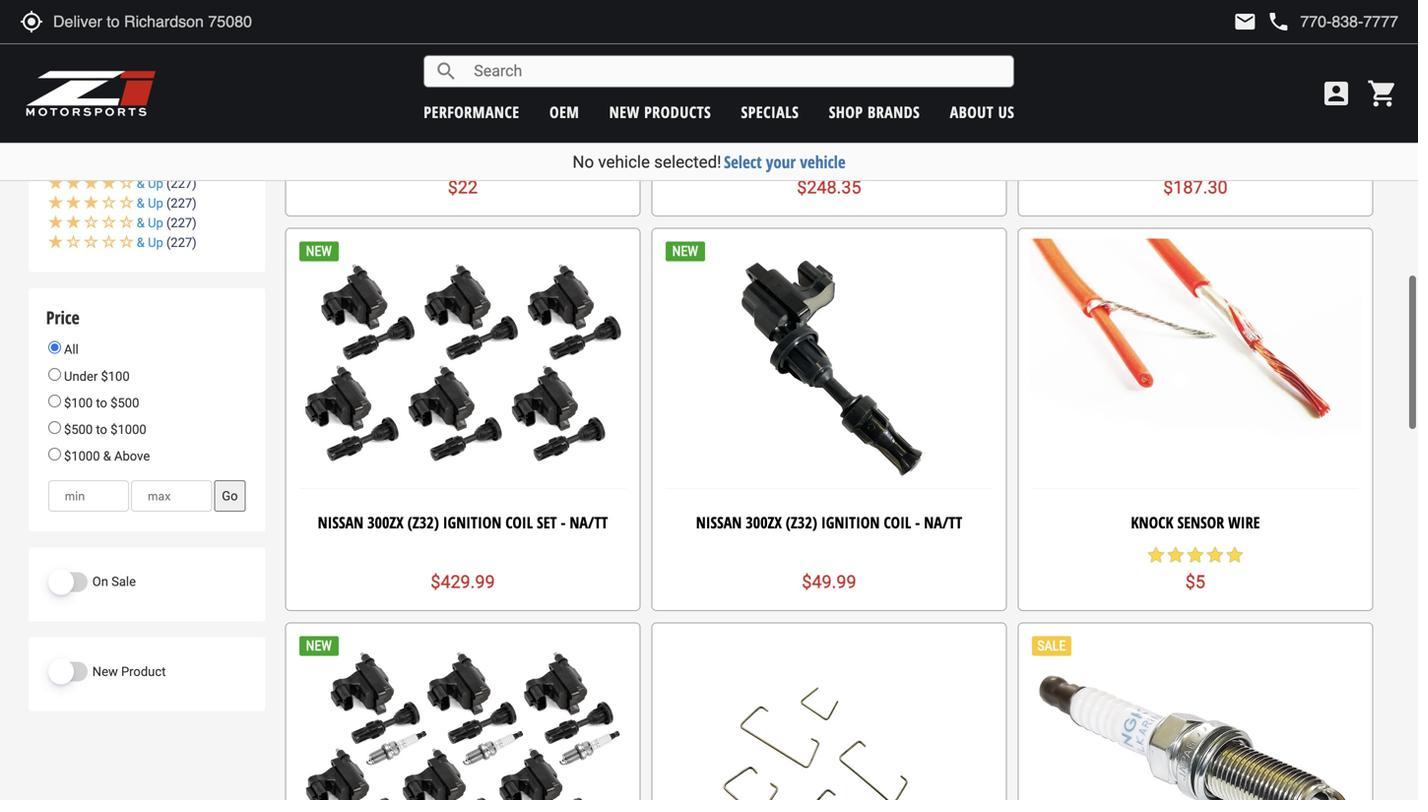 Task type: vqa. For each thing, say whether or not it's contained in the screenshot.
Frontier
no



Task type: describe. For each thing, give the bounding box(es) containing it.
$500 to $1000
[[61, 423, 146, 437]]

1 na/tt from the left
[[570, 513, 608, 534]]

us
[[999, 101, 1015, 123]]

under
[[64, 369, 98, 384]]

oem for oem link
[[550, 101, 580, 123]]

1 horizontal spatial $500
[[111, 396, 139, 411]]

shopping_cart link
[[1363, 78, 1399, 109]]

specials
[[741, 101, 799, 123]]

brands
[[868, 101, 920, 123]]

star star star star star $5
[[1147, 546, 1245, 593]]

1 & up 227 from the top
[[137, 176, 192, 191]]

no
[[573, 152, 594, 172]]

3 227 from the top
[[171, 216, 192, 230]]

wire
[[1229, 513, 1260, 534]]

z1 motorsports logo image
[[25, 69, 157, 118]]

harness
[[1217, 117, 1272, 138]]

300zx for nissan 300zx (z32) ignition coil - na/tt
[[746, 513, 782, 534]]

mail phone
[[1234, 10, 1291, 33]]

specials link
[[741, 101, 799, 123]]

new
[[92, 665, 118, 680]]

shop brands
[[829, 101, 920, 123]]

$187.30
[[1164, 177, 1228, 198]]

350z / g35 vq35de knock sensor service kit
[[685, 100, 974, 121]]

show more
[[64, 69, 128, 84]]

phone
[[1267, 10, 1291, 33]]

select
[[724, 151, 762, 173]]

set
[[537, 513, 557, 534]]

1 horizontal spatial (z32)
[[786, 513, 818, 534]]

performance link
[[424, 101, 520, 123]]

2 227 from the top
[[171, 196, 192, 211]]

3 & up 227 from the top
[[137, 216, 192, 230]]

$5
[[1186, 572, 1206, 593]]

0 horizontal spatial $1000
[[64, 449, 100, 464]]

show more button
[[48, 64, 144, 89]]

1 horizontal spatial vehicle
[[800, 151, 846, 173]]

go button
[[214, 481, 246, 512]]

$100 to $500
[[61, 396, 139, 411]]

coil inside replacement nissan ignition coil pack boot - 300zx
[[510, 100, 538, 121]]

300zx inside replacement nissan ignition coil pack boot - 300zx
[[445, 117, 481, 138]]

3
[[197, 36, 204, 50]]

(z32) for upgraded
[[1114, 100, 1146, 121]]

sensor for (knock)
[[1290, 100, 1337, 121]]

star star star star $248.35
[[780, 150, 862, 198]]

under  $100
[[61, 369, 130, 384]]

4 227 from the top
[[171, 235, 192, 250]]

detonation
[[1150, 100, 1230, 121]]

new product
[[92, 665, 166, 680]]

other manufacturers
[[70, 10, 188, 25]]

oem 300zx (z32) detonation (knock) sensor & upgraded sub-harness
[[1042, 100, 1350, 138]]

0 horizontal spatial $100
[[64, 396, 93, 411]]

phone link
[[1267, 10, 1399, 33]]

oem for oem 300zx (z32) detonation (knock) sensor & upgraded sub-harness
[[1042, 100, 1070, 121]]

nissan for nissan 300zx (z32) ignition coil - na/tt
[[696, 513, 742, 534]]

above
[[114, 449, 150, 464]]

6
[[201, 11, 208, 25]]

no vehicle selected! select your vehicle
[[573, 151, 846, 173]]

1 227 from the top
[[171, 176, 192, 191]]

4 & up 227 from the top
[[137, 235, 192, 250]]

other
[[70, 10, 101, 25]]

account_box link
[[1316, 78, 1358, 109]]

on
[[92, 575, 108, 590]]

g35
[[728, 100, 751, 121]]

0 horizontal spatial $500
[[64, 423, 93, 437]]

nissan motorsports
[[70, 36, 183, 51]]

$248.35
[[797, 177, 862, 198]]

(knock)
[[1234, 100, 1286, 121]]

nissan 300zx (z32) ignition coil - na/tt
[[696, 513, 963, 534]]

sub-
[[1189, 117, 1217, 138]]

on sale
[[92, 575, 136, 590]]

your
[[766, 151, 796, 173]]

$49.99
[[802, 572, 857, 593]]

my_location
[[20, 10, 43, 33]]

new
[[610, 101, 640, 123]]

2 & up 227 from the top
[[137, 196, 192, 211]]

new products link
[[610, 101, 711, 123]]

$429.99
[[431, 572, 495, 593]]

pack
[[542, 100, 573, 121]]

1 horizontal spatial sensor
[[1178, 513, 1225, 534]]

all
[[61, 343, 79, 357]]

2 na/tt from the left
[[924, 513, 963, 534]]

- for set
[[561, 513, 566, 534]]



Task type: locate. For each thing, give the bounding box(es) containing it.
nissan
[[70, 36, 109, 51], [398, 100, 444, 121], [318, 513, 364, 534], [696, 513, 742, 534]]

$1000 up above
[[111, 423, 146, 437]]

ignition up $49.99
[[822, 513, 880, 534]]

1 horizontal spatial $100
[[101, 369, 130, 384]]

4 up from the top
[[148, 235, 163, 250]]

$500 up $500 to $1000
[[111, 396, 139, 411]]

to up $500 to $1000
[[96, 396, 107, 411]]

vehicle
[[800, 151, 846, 173], [598, 152, 650, 172]]

shop brands link
[[829, 101, 920, 123]]

(z32)
[[1114, 100, 1146, 121], [408, 513, 439, 534], [786, 513, 818, 534]]

ignition for nissan 300zx (z32) ignition coil set - na/tt
[[443, 513, 502, 534]]

1 horizontal spatial na/tt
[[924, 513, 963, 534]]

go
[[222, 489, 238, 504]]

replacement nissan ignition coil pack boot - 300zx
[[307, 100, 619, 138]]

oem up no
[[550, 101, 580, 123]]

$100 up $100 to $500
[[101, 369, 130, 384]]

(z32) up $429.99
[[408, 513, 439, 534]]

sensor
[[852, 100, 899, 121], [1290, 100, 1337, 121], [1178, 513, 1225, 534]]

1 vertical spatial $500
[[64, 423, 93, 437]]

oem link
[[550, 101, 580, 123]]

1 horizontal spatial -
[[614, 100, 619, 121]]

mail link
[[1234, 10, 1257, 33]]

0 vertical spatial to
[[96, 396, 107, 411]]

0 vertical spatial $500
[[111, 396, 139, 411]]

replacement
[[307, 100, 394, 121]]

product
[[121, 665, 166, 680]]

about us link
[[950, 101, 1015, 123]]

shopping_cart
[[1367, 78, 1399, 109]]

0 horizontal spatial vehicle
[[598, 152, 650, 172]]

(z32) inside oem 300zx (z32) detonation (knock) sensor & upgraded sub-harness
[[1114, 100, 1146, 121]]

oem inside oem 300zx (z32) detonation (knock) sensor & upgraded sub-harness
[[1042, 100, 1070, 121]]

$500
[[111, 396, 139, 411], [64, 423, 93, 437]]

None radio
[[48, 342, 61, 354], [48, 448, 61, 461], [48, 342, 61, 354], [48, 448, 61, 461]]

2 horizontal spatial -
[[915, 513, 920, 534]]

sale
[[111, 575, 136, 590]]

$100 down under
[[64, 396, 93, 411]]

ignition down "search"
[[448, 100, 506, 121]]

nissan 300zx (z32) ignition coil set - na/tt
[[318, 513, 608, 534]]

show
[[64, 69, 95, 84]]

227
[[171, 176, 192, 191], [171, 196, 192, 211], [171, 216, 192, 230], [171, 235, 192, 250]]

service
[[903, 100, 951, 121]]

350z
[[685, 100, 713, 121]]

0 vertical spatial $100
[[101, 369, 130, 384]]

1 to from the top
[[96, 396, 107, 411]]

new products
[[610, 101, 711, 123]]

2 to from the top
[[96, 423, 107, 437]]

$1000
[[111, 423, 146, 437], [64, 449, 100, 464]]

nissan inside replacement nissan ignition coil pack boot - 300zx
[[398, 100, 444, 121]]

- for boot
[[614, 100, 619, 121]]

- inside replacement nissan ignition coil pack boot - 300zx
[[614, 100, 619, 121]]

coil for nissan 300zx (z32) ignition coil - na/tt
[[884, 513, 912, 534]]

(z32) left detonation
[[1114, 100, 1146, 121]]

knock sensor wire
[[1131, 513, 1260, 534]]

ratings
[[46, 142, 97, 166]]

upgraded
[[1120, 117, 1185, 138]]

shop
[[829, 101, 864, 123]]

vehicle up $248.35
[[800, 151, 846, 173]]

0 horizontal spatial -
[[561, 513, 566, 534]]

knock up star star star star star $5
[[1131, 513, 1174, 534]]

1 horizontal spatial $1000
[[111, 423, 146, 437]]

min number field
[[48, 481, 129, 512]]

to down $100 to $500
[[96, 423, 107, 437]]

2 horizontal spatial sensor
[[1290, 100, 1337, 121]]

to
[[96, 396, 107, 411], [96, 423, 107, 437]]

products
[[644, 101, 711, 123]]

max number field
[[131, 481, 212, 512]]

account_box
[[1321, 78, 1353, 109]]

vehicle right no
[[598, 152, 650, 172]]

$100
[[101, 369, 130, 384], [64, 396, 93, 411]]

$22
[[448, 177, 478, 198]]

1 vertical spatial $100
[[64, 396, 93, 411]]

vq35de
[[755, 100, 802, 121]]

coil for nissan 300zx (z32) ignition coil set - na/tt
[[506, 513, 533, 534]]

0 horizontal spatial (z32)
[[408, 513, 439, 534]]

na/tt
[[570, 513, 608, 534], [924, 513, 963, 534]]

$1000 & above
[[61, 449, 150, 464]]

(z32) up $49.99
[[786, 513, 818, 534]]

& up 227
[[137, 176, 192, 191], [137, 196, 192, 211], [137, 216, 192, 230], [137, 235, 192, 250]]

None radio
[[48, 368, 61, 381], [48, 395, 61, 408], [48, 422, 61, 434], [48, 368, 61, 381], [48, 395, 61, 408], [48, 422, 61, 434]]

manufacturers
[[104, 10, 188, 25]]

select your vehicle link
[[724, 151, 846, 173]]

more
[[99, 69, 128, 84]]

knock
[[806, 100, 848, 121], [1131, 513, 1174, 534]]

performance
[[424, 101, 520, 123]]

oem right "us"
[[1042, 100, 1070, 121]]

to for $500
[[96, 423, 107, 437]]

1 vertical spatial $1000
[[64, 449, 100, 464]]

1 up from the top
[[148, 176, 163, 191]]

price
[[46, 306, 80, 330]]

300zx inside oem 300zx (z32) detonation (knock) sensor & upgraded sub-harness
[[1074, 100, 1110, 121]]

ignition for nissan 300zx (z32) ignition coil - na/tt
[[822, 513, 880, 534]]

0 horizontal spatial na/tt
[[570, 513, 608, 534]]

kit
[[955, 100, 974, 121]]

0 horizontal spatial oem
[[550, 101, 580, 123]]

$1000 down $500 to $1000
[[64, 449, 100, 464]]

about
[[950, 101, 994, 123]]

-
[[614, 100, 619, 121], [561, 513, 566, 534], [915, 513, 920, 534]]

ignition inside replacement nissan ignition coil pack boot - 300zx
[[448, 100, 506, 121]]

1 horizontal spatial knock
[[1131, 513, 1174, 534]]

boot
[[576, 100, 610, 121]]

0 vertical spatial $1000
[[111, 423, 146, 437]]

300zx for nissan 300zx (z32) ignition coil set - na/tt
[[368, 513, 404, 534]]

nissan for nissan 300zx (z32) ignition coil set - na/tt
[[318, 513, 364, 534]]

about us
[[950, 101, 1015, 123]]

Search search field
[[458, 56, 1014, 87]]

vehicle inside no vehicle selected! select your vehicle
[[598, 152, 650, 172]]

sensor inside oem 300zx (z32) detonation (knock) sensor & upgraded sub-harness
[[1290, 100, 1337, 121]]

ignition up $429.99
[[443, 513, 502, 534]]

0 horizontal spatial knock
[[806, 100, 848, 121]]

1 vertical spatial to
[[96, 423, 107, 437]]

nissan for nissan motorsports
[[70, 36, 109, 51]]

2 horizontal spatial (z32)
[[1114, 100, 1146, 121]]

star
[[780, 150, 800, 170], [800, 150, 820, 170], [820, 150, 839, 170], [839, 150, 859, 170], [1147, 546, 1166, 565], [1166, 546, 1186, 565], [1186, 546, 1206, 565], [1206, 546, 1226, 565], [1226, 546, 1245, 565]]

motorsports
[[112, 36, 183, 51]]

0 vertical spatial knock
[[806, 100, 848, 121]]

& inside oem 300zx (z32) detonation (knock) sensor & upgraded sub-harness
[[1341, 100, 1350, 121]]

300zx for oem 300zx (z32) detonation (knock) sensor & upgraded sub-harness
[[1074, 100, 1110, 121]]

0 horizontal spatial sensor
[[852, 100, 899, 121]]

&
[[1341, 100, 1350, 121], [137, 176, 145, 191], [137, 196, 145, 211], [137, 216, 145, 230], [137, 235, 145, 250], [103, 449, 111, 464]]

$500 down $100 to $500
[[64, 423, 93, 437]]

None checkbox
[[48, 11, 65, 28], [48, 37, 65, 54], [48, 11, 65, 28], [48, 37, 65, 54]]

/
[[717, 100, 724, 121]]

3 up from the top
[[148, 216, 163, 230]]

300zx
[[1074, 100, 1110, 121], [445, 117, 481, 138], [368, 513, 404, 534], [746, 513, 782, 534]]

coil
[[510, 100, 538, 121], [506, 513, 533, 534], [884, 513, 912, 534]]

selected!
[[654, 152, 722, 172]]

sensor for knock
[[852, 100, 899, 121]]

ignition
[[448, 100, 506, 121], [443, 513, 502, 534], [822, 513, 880, 534]]

oem
[[1042, 100, 1070, 121], [550, 101, 580, 123]]

2 up from the top
[[148, 196, 163, 211]]

mail
[[1234, 10, 1257, 33]]

1 vertical spatial knock
[[1131, 513, 1174, 534]]

knock right vq35de
[[806, 100, 848, 121]]

search
[[435, 60, 458, 83]]

(z32) for na/tt
[[408, 513, 439, 534]]

to for $100
[[96, 396, 107, 411]]

1 horizontal spatial oem
[[1042, 100, 1070, 121]]



